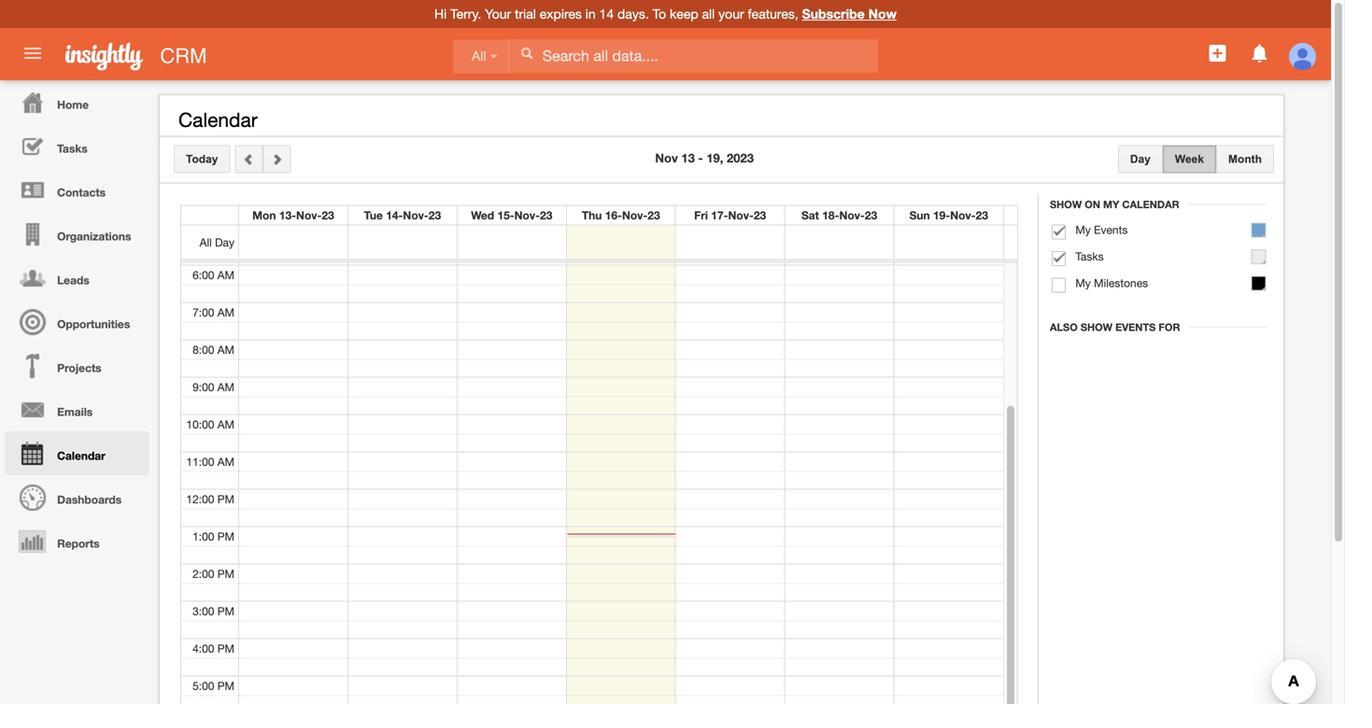 Task type: locate. For each thing, give the bounding box(es) containing it.
nov
[[656, 151, 678, 165]]

4 23 from the left
[[648, 209, 660, 222]]

0 vertical spatial show
[[1051, 199, 1083, 211]]

events down show on my calendar
[[1095, 223, 1128, 236]]

tasks down my events
[[1076, 250, 1104, 263]]

1 vertical spatial day
[[215, 236, 235, 249]]

contacts link
[[5, 168, 150, 212]]

1 vertical spatial tasks
[[1076, 250, 1104, 263]]

23 for mon 13-nov-23
[[322, 209, 334, 222]]

6:00 am
[[193, 269, 235, 282]]

1 pm from the top
[[218, 493, 235, 506]]

2 nov- from the left
[[403, 209, 429, 222]]

all down terry.
[[472, 49, 487, 63]]

tue
[[364, 209, 383, 222]]

23 right 14-
[[429, 209, 441, 222]]

day
[[1131, 153, 1151, 165], [215, 236, 235, 249]]

am right 6:00
[[218, 269, 235, 282]]

23 for sun 19-nov-23
[[976, 209, 989, 222]]

nov- for 16-
[[622, 209, 648, 222]]

0 vertical spatial calendar
[[179, 108, 258, 131]]

am for 9:00 am
[[218, 381, 235, 394]]

am for 8:00 am
[[218, 343, 235, 357]]

8:00
[[193, 343, 214, 357]]

tasks link
[[5, 124, 150, 168]]

calendar down day button in the top of the page
[[1123, 199, 1180, 211]]

0 vertical spatial day
[[1131, 153, 1151, 165]]

tasks up contacts link
[[57, 142, 88, 155]]

events
[[1095, 223, 1128, 236], [1116, 322, 1156, 334]]

1:00 pm
[[193, 530, 235, 543]]

am right 10:00 at the left of the page
[[218, 418, 235, 431]]

3 23 from the left
[[540, 209, 553, 222]]

2 am from the top
[[218, 306, 235, 319]]

all for all
[[472, 49, 487, 63]]

nov- right sun
[[951, 209, 976, 222]]

1 23 from the left
[[322, 209, 334, 222]]

projects
[[57, 362, 102, 375]]

am
[[218, 269, 235, 282], [218, 306, 235, 319], [218, 343, 235, 357], [218, 381, 235, 394], [218, 418, 235, 431], [218, 456, 235, 469]]

0 horizontal spatial all
[[200, 236, 212, 249]]

23 right the 15-
[[540, 209, 553, 222]]

23 right the 16-
[[648, 209, 660, 222]]

dashboards link
[[5, 476, 150, 520]]

nov 13 - 19, 2023
[[656, 151, 754, 165]]

nov- right mon
[[296, 209, 322, 222]]

my right on
[[1104, 199, 1120, 211]]

0 vertical spatial tasks
[[57, 142, 88, 155]]

6 nov- from the left
[[840, 209, 865, 222]]

all up 6:00
[[200, 236, 212, 249]]

subscribe now link
[[803, 6, 897, 21]]

show left on
[[1051, 199, 1083, 211]]

my for my milestones
[[1076, 277, 1091, 290]]

pm right 3:00 on the bottom of page
[[218, 605, 235, 618]]

opportunities
[[57, 318, 130, 331]]

19,
[[707, 151, 724, 165]]

pm right the 1:00
[[218, 530, 235, 543]]

notifications image
[[1249, 42, 1272, 64]]

6 pm from the top
[[218, 680, 235, 693]]

show right also
[[1081, 322, 1113, 334]]

calendar inside navigation
[[57, 450, 105, 463]]

16-
[[605, 209, 622, 222]]

23 right 17-
[[754, 209, 767, 222]]

nov- for 14-
[[403, 209, 429, 222]]

day inside button
[[1131, 153, 1151, 165]]

calendar link
[[5, 432, 150, 476]]

pm right 5:00
[[218, 680, 235, 693]]

13-
[[279, 209, 296, 222]]

day left week
[[1131, 153, 1151, 165]]

1 vertical spatial all
[[200, 236, 212, 249]]

0 horizontal spatial tasks
[[57, 142, 88, 155]]

nov- right thu
[[622, 209, 648, 222]]

pm right 4:00
[[218, 643, 235, 656]]

1 horizontal spatial tasks
[[1076, 250, 1104, 263]]

today button
[[174, 145, 230, 173]]

hi
[[435, 6, 447, 21]]

3 nov- from the left
[[515, 209, 540, 222]]

23 for thu 16-nov-23
[[648, 209, 660, 222]]

3:00 pm
[[193, 605, 235, 618]]

0 vertical spatial all
[[472, 49, 487, 63]]

6 am from the top
[[218, 456, 235, 469]]

month button
[[1217, 145, 1275, 173]]

reports
[[57, 537, 100, 551]]

pm for 5:00 pm
[[218, 680, 235, 693]]

23
[[322, 209, 334, 222], [429, 209, 441, 222], [540, 209, 553, 222], [648, 209, 660, 222], [754, 209, 767, 222], [865, 209, 878, 222], [976, 209, 989, 222]]

7 23 from the left
[[976, 209, 989, 222]]

fri 17-nov-23
[[695, 209, 767, 222]]

nov- for 18-
[[840, 209, 865, 222]]

3:00
[[193, 605, 214, 618]]

navigation
[[0, 80, 150, 564]]

8:00 am
[[193, 343, 235, 357]]

days.
[[618, 6, 649, 21]]

home
[[57, 98, 89, 111]]

5 nov- from the left
[[729, 209, 754, 222]]

wed 15-nov-23
[[471, 209, 553, 222]]

5 23 from the left
[[754, 209, 767, 222]]

my milestones
[[1076, 277, 1149, 290]]

subscribe
[[803, 6, 865, 21]]

trial
[[515, 6, 536, 21]]

opportunities link
[[5, 300, 150, 344]]

am right 7:00
[[218, 306, 235, 319]]

23 right the 13-
[[322, 209, 334, 222]]

pm
[[218, 493, 235, 506], [218, 530, 235, 543], [218, 568, 235, 581], [218, 605, 235, 618], [218, 643, 235, 656], [218, 680, 235, 693]]

my right my events checkbox
[[1076, 223, 1091, 236]]

5 am from the top
[[218, 418, 235, 431]]

calendar
[[179, 108, 258, 131], [1123, 199, 1180, 211], [57, 450, 105, 463]]

2 horizontal spatial calendar
[[1123, 199, 1180, 211]]

now
[[869, 6, 897, 21]]

next image
[[271, 153, 284, 166]]

2:00
[[193, 568, 214, 581]]

2 23 from the left
[[429, 209, 441, 222]]

1 am from the top
[[218, 269, 235, 282]]

1 nov- from the left
[[296, 209, 322, 222]]

0 horizontal spatial calendar
[[57, 450, 105, 463]]

12:00 pm
[[186, 493, 235, 506]]

15-
[[498, 209, 515, 222]]

am right 11:00 on the bottom of the page
[[218, 456, 235, 469]]

6:00
[[193, 269, 214, 282]]

Tasks checkbox
[[1052, 251, 1066, 266]]

4 nov- from the left
[[622, 209, 648, 222]]

2 vertical spatial my
[[1076, 277, 1091, 290]]

nov-
[[296, 209, 322, 222], [403, 209, 429, 222], [515, 209, 540, 222], [622, 209, 648, 222], [729, 209, 754, 222], [840, 209, 865, 222], [951, 209, 976, 222]]

23 for wed 15-nov-23
[[540, 209, 553, 222]]

10:00 am
[[186, 418, 235, 431]]

show
[[1051, 199, 1083, 211], [1081, 322, 1113, 334]]

all inside all link
[[472, 49, 487, 63]]

calendar up today
[[179, 108, 258, 131]]

2 vertical spatial calendar
[[57, 450, 105, 463]]

3 pm from the top
[[218, 568, 235, 581]]

23 right 19-
[[976, 209, 989, 222]]

pm right 2:00
[[218, 568, 235, 581]]

nov- right sat
[[840, 209, 865, 222]]

23 right 18-
[[865, 209, 878, 222]]

My Events checkbox
[[1052, 225, 1066, 240]]

19-
[[934, 209, 951, 222]]

5:00
[[193, 680, 214, 693]]

4 pm from the top
[[218, 605, 235, 618]]

pm right the 12:00 on the left bottom
[[218, 493, 235, 506]]

all
[[472, 49, 487, 63], [200, 236, 212, 249]]

5 pm from the top
[[218, 643, 235, 656]]

nov- for 15-
[[515, 209, 540, 222]]

also show events for
[[1051, 322, 1181, 334]]

thu
[[582, 209, 602, 222]]

3 am from the top
[[218, 343, 235, 357]]

6 23 from the left
[[865, 209, 878, 222]]

4 am from the top
[[218, 381, 235, 394]]

events left for
[[1116, 322, 1156, 334]]

my events
[[1076, 223, 1128, 236]]

pm for 12:00 pm
[[218, 493, 235, 506]]

expires
[[540, 6, 582, 21]]

1 horizontal spatial all
[[472, 49, 487, 63]]

2:00 pm
[[193, 568, 235, 581]]

day up 6:00 am at the left top
[[215, 236, 235, 249]]

leads
[[57, 274, 89, 287]]

nov- right wed at left
[[515, 209, 540, 222]]

7 nov- from the left
[[951, 209, 976, 222]]

am right 9:00
[[218, 381, 235, 394]]

1 vertical spatial my
[[1076, 223, 1091, 236]]

1 vertical spatial calendar
[[1123, 199, 1180, 211]]

nov- right tue
[[403, 209, 429, 222]]

13
[[682, 151, 695, 165]]

am right 8:00
[[218, 343, 235, 357]]

my
[[1104, 199, 1120, 211], [1076, 223, 1091, 236], [1076, 277, 1091, 290]]

sun 19-nov-23
[[910, 209, 989, 222]]

1 horizontal spatial day
[[1131, 153, 1151, 165]]

my right my milestones checkbox
[[1076, 277, 1091, 290]]

calendar up dashboards link
[[57, 450, 105, 463]]

2 pm from the top
[[218, 530, 235, 543]]

23 for sat 18-nov-23
[[865, 209, 878, 222]]

nov- right fri at the top of page
[[729, 209, 754, 222]]

9:00 am
[[193, 381, 235, 394]]

4:00 pm
[[193, 643, 235, 656]]



Task type: vqa. For each thing, say whether or not it's contained in the screenshot.
the Dashboard inside the Projects Dashboard "LINK"
no



Task type: describe. For each thing, give the bounding box(es) containing it.
day button
[[1119, 145, 1164, 173]]

features,
[[748, 6, 799, 21]]

in
[[586, 6, 596, 21]]

nov- for 19-
[[951, 209, 976, 222]]

9:00
[[193, 381, 214, 394]]

for
[[1159, 322, 1181, 334]]

pm for 4:00 pm
[[218, 643, 235, 656]]

23 for tue 14-nov-23
[[429, 209, 441, 222]]

mon
[[253, 209, 276, 222]]

wed
[[471, 209, 495, 222]]

sat
[[802, 209, 820, 222]]

5:00 pm
[[193, 680, 235, 693]]

fri
[[695, 209, 708, 222]]

keep
[[670, 6, 699, 21]]

leads link
[[5, 256, 150, 300]]

am for 6:00 am
[[218, 269, 235, 282]]

1:00
[[193, 530, 214, 543]]

all day
[[200, 236, 235, 249]]

all for all day
[[200, 236, 212, 249]]

10:00
[[186, 418, 214, 431]]

emails
[[57, 406, 93, 419]]

emails link
[[5, 388, 150, 432]]

am for 10:00 am
[[218, 418, 235, 431]]

0 vertical spatial my
[[1104, 199, 1120, 211]]

organizations link
[[5, 212, 150, 256]]

pm for 1:00 pm
[[218, 530, 235, 543]]

tasks inside navigation
[[57, 142, 88, 155]]

am for 11:00 am
[[218, 456, 235, 469]]

1 vertical spatial show
[[1081, 322, 1113, 334]]

projects link
[[5, 344, 150, 388]]

am for 7:00 am
[[218, 306, 235, 319]]

to
[[653, 6, 667, 21]]

11:00
[[186, 456, 214, 469]]

7:00 am
[[193, 306, 235, 319]]

12:00
[[186, 493, 214, 506]]

month
[[1229, 153, 1263, 165]]

nov- for 17-
[[729, 209, 754, 222]]

your
[[719, 6, 745, 21]]

thu 16-nov-23
[[582, 209, 660, 222]]

navigation containing home
[[0, 80, 150, 564]]

dashboards
[[57, 493, 122, 507]]

My Milestones checkbox
[[1052, 278, 1066, 293]]

7:00
[[193, 306, 214, 319]]

23 for fri 17-nov-23
[[754, 209, 767, 222]]

show on my calendar
[[1051, 199, 1180, 211]]

my for my events
[[1076, 223, 1091, 236]]

white image
[[520, 47, 533, 60]]

-
[[699, 151, 704, 165]]

0 horizontal spatial day
[[215, 236, 235, 249]]

1 horizontal spatial calendar
[[179, 108, 258, 131]]

reports link
[[5, 520, 150, 564]]

11:00 am
[[186, 456, 235, 469]]

today
[[186, 153, 218, 165]]

0 vertical spatial events
[[1095, 223, 1128, 236]]

week button
[[1164, 145, 1217, 173]]

mon 13-nov-23
[[253, 209, 334, 222]]

week
[[1176, 153, 1205, 165]]

2023
[[727, 151, 754, 165]]

all
[[702, 6, 715, 21]]

tue 14-nov-23
[[364, 209, 441, 222]]

organizations
[[57, 230, 131, 243]]

4:00
[[193, 643, 214, 656]]

all link
[[453, 40, 510, 73]]

pm for 3:00 pm
[[218, 605, 235, 618]]

on
[[1085, 199, 1101, 211]]

milestones
[[1095, 277, 1149, 290]]

nov- for 13-
[[296, 209, 322, 222]]

17-
[[712, 209, 729, 222]]

terry.
[[451, 6, 482, 21]]

pm for 2:00 pm
[[218, 568, 235, 581]]

14
[[600, 6, 614, 21]]

14-
[[386, 209, 403, 222]]

18-
[[823, 209, 840, 222]]

hi terry. your trial expires in 14 days. to keep all your features, subscribe now
[[435, 6, 897, 21]]

sat 18-nov-23
[[802, 209, 878, 222]]

contacts
[[57, 186, 106, 199]]

sun
[[910, 209, 931, 222]]

1 vertical spatial events
[[1116, 322, 1156, 334]]

crm
[[160, 44, 207, 68]]

also
[[1051, 322, 1078, 334]]

Search all data.... text field
[[510, 39, 878, 73]]

previous image
[[242, 153, 256, 166]]

your
[[485, 6, 511, 21]]



